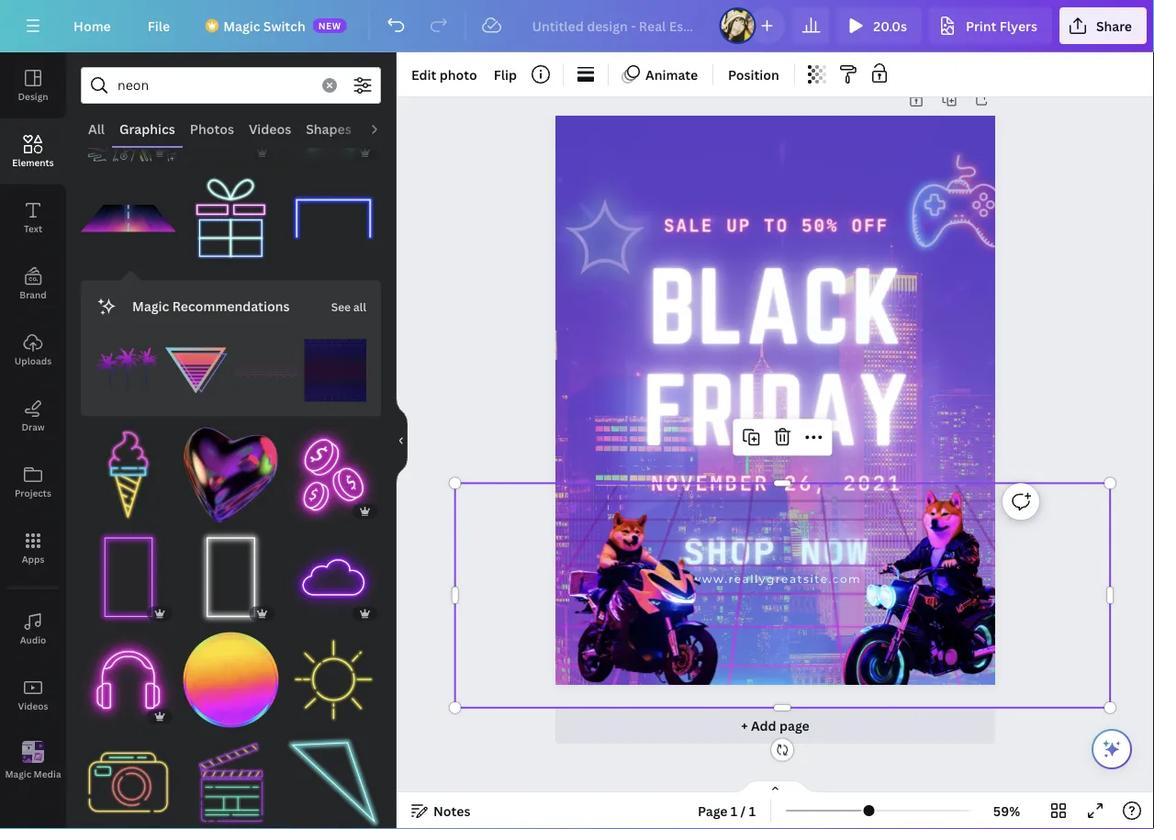 Task type: describe. For each thing, give the bounding box(es) containing it.
side panel tab list
[[0, 52, 66, 794]]

text button
[[0, 185, 66, 251]]

apps button
[[0, 515, 66, 581]]

print
[[966, 17, 997, 34]]

sale up to 50% off
[[664, 215, 889, 236]]

home link
[[59, 7, 126, 44]]

1 vertical spatial videos button
[[0, 662, 66, 728]]

position button
[[721, 60, 787, 89]]

november
[[651, 470, 769, 495]]

2 1 from the left
[[749, 802, 756, 820]]

neon video game image
[[81, 69, 176, 164]]

notes
[[433, 802, 471, 820]]

cool neon chrome circle shape image
[[183, 633, 279, 728]]

design
[[18, 90, 48, 102]]

0 vertical spatial audio
[[366, 120, 403, 137]]

sale
[[664, 215, 714, 236]]

white neon frame image
[[183, 530, 279, 626]]

canva assistant image
[[1101, 738, 1123, 760]]

movie object neon illustration image
[[183, 735, 279, 829]]

neon light triangle image
[[286, 735, 381, 829]]

graphics
[[119, 120, 175, 137]]

magic for magic switch
[[223, 17, 260, 34]]

share
[[1096, 17, 1132, 34]]

Design title text field
[[517, 7, 712, 44]]

main menu bar
[[0, 0, 1154, 52]]

page
[[780, 716, 810, 734]]

shop now
[[683, 530, 870, 572]]

elements button
[[0, 118, 66, 185]]

magic switch
[[223, 17, 305, 34]]

brand button
[[0, 251, 66, 317]]

magic recommendations
[[132, 298, 290, 316]]

position
[[728, 66, 779, 83]]

+ add page button
[[555, 707, 996, 743]]

59% button
[[977, 796, 1037, 826]]

1 1 from the left
[[731, 802, 738, 820]]

sun symbol neon illustration image
[[286, 633, 381, 728]]

design button
[[0, 52, 66, 118]]

file button
[[133, 7, 185, 44]]

cyberpunk palm trees image
[[96, 340, 158, 402]]

magic media button
[[0, 728, 66, 794]]

all button
[[81, 111, 112, 146]]

+ add page
[[741, 716, 810, 734]]

add
[[751, 716, 777, 734]]

0 horizontal spatial audio button
[[0, 596, 66, 662]]

off
[[852, 215, 889, 236]]

new
[[318, 19, 341, 32]]

ice cream food neon illustration image
[[81, 428, 176, 523]]

recommendations
[[172, 298, 290, 316]]

flip button
[[486, 60, 524, 89]]

black
[[649, 249, 904, 362]]

flip
[[494, 66, 517, 83]]

share button
[[1060, 7, 1147, 44]]

magic for magic recommendations
[[132, 298, 169, 316]]

neon online gift box image
[[183, 171, 279, 266]]

projects button
[[0, 449, 66, 515]]

graphics button
[[112, 111, 183, 146]]

59%
[[993, 802, 1020, 820]]

all
[[353, 300, 366, 315]]

media
[[34, 768, 61, 780]]

edit
[[411, 66, 437, 83]]

line with colorful neon light image
[[183, 69, 279, 164]]

26,
[[784, 470, 828, 495]]

print flyers
[[966, 17, 1038, 34]]

see all
[[331, 300, 366, 315]]

notes button
[[404, 796, 478, 826]]

basic neon half square image
[[286, 171, 381, 266]]

neon blue star illustration image
[[286, 69, 381, 164]]



Task type: vqa. For each thing, say whether or not it's contained in the screenshot.
the agreements
no



Task type: locate. For each thing, give the bounding box(es) containing it.
1 horizontal spatial audio button
[[359, 111, 410, 146]]

audio inside side panel "tab list"
[[20, 634, 46, 646]]

magic left switch
[[223, 17, 260, 34]]

magic
[[223, 17, 260, 34], [132, 298, 169, 316], [5, 768, 31, 780]]

shapes
[[306, 120, 351, 137]]

videos up magic media button
[[18, 700, 48, 712]]

shop
[[683, 530, 777, 572]]

audio
[[366, 120, 403, 137], [20, 634, 46, 646]]

neon 3d heart image
[[183, 428, 279, 523]]

edit photo button
[[404, 60, 485, 89]]

0 horizontal spatial audio
[[20, 634, 46, 646]]

20.0s button
[[837, 7, 922, 44]]

videos button
[[242, 111, 299, 146], [0, 662, 66, 728]]

page
[[698, 802, 728, 820]]

neon cyberpunk triangle image
[[165, 340, 227, 402]]

camera object neon illustration image
[[81, 735, 176, 829]]

magic inside button
[[5, 768, 31, 780]]

draw button
[[0, 383, 66, 449]]

videos button right the photos at the top of the page
[[242, 111, 299, 146]]

photos button
[[183, 111, 242, 146]]

hide image
[[396, 397, 408, 485]]

group
[[81, 69, 176, 164], [183, 69, 279, 164], [286, 69, 381, 164], [81, 160, 176, 266], [183, 160, 279, 266], [286, 160, 381, 266], [96, 329, 158, 402], [165, 329, 227, 402], [304, 329, 366, 402], [235, 340, 297, 402], [81, 417, 176, 523], [183, 417, 279, 523], [286, 417, 381, 523], [81, 519, 176, 626], [183, 519, 279, 626], [286, 530, 381, 626], [81, 622, 176, 728], [183, 622, 279, 728], [286, 622, 381, 728], [81, 724, 176, 829], [183, 724, 279, 829], [286, 724, 381, 829]]

magic left media
[[5, 768, 31, 780]]

Search elements search field
[[118, 68, 311, 103]]

brand
[[20, 288, 47, 301]]

audio button
[[359, 111, 410, 146], [0, 596, 66, 662]]

videos
[[249, 120, 291, 137], [18, 700, 48, 712]]

0 horizontal spatial videos button
[[0, 662, 66, 728]]

+
[[741, 716, 748, 734]]

1
[[731, 802, 738, 820], [749, 802, 756, 820]]

photo
[[440, 66, 477, 83]]

neon pink headphones icon image
[[81, 633, 176, 728]]

shapes button
[[299, 111, 359, 146]]

1 vertical spatial magic
[[132, 298, 169, 316]]

audio button right shapes
[[359, 111, 410, 146]]

now
[[800, 530, 870, 572]]

www.reallygreatsite.com
[[691, 572, 861, 585]]

colorful spotlight image
[[555, 165, 934, 760], [745, 173, 1124, 768]]

neon cyberpunk grid image
[[235, 340, 297, 402]]

0 vertical spatial magic
[[223, 17, 260, 34]]

magic for magic media
[[5, 768, 31, 780]]

0 vertical spatial videos
[[249, 120, 291, 137]]

0 vertical spatial audio button
[[359, 111, 410, 146]]

1 left /
[[731, 802, 738, 820]]

20.0s
[[874, 17, 907, 34]]

page 1 / 1
[[698, 802, 756, 820]]

text
[[24, 222, 42, 235]]

draw
[[21, 421, 45, 433]]

grid cyberpunk background image
[[304, 340, 366, 402]]

to
[[764, 215, 789, 236]]

projects
[[15, 487, 51, 499]]

elements
[[12, 156, 54, 169]]

videos button up magic media
[[0, 662, 66, 728]]

apps
[[22, 553, 44, 565]]

all
[[88, 120, 105, 137]]

uploads
[[15, 354, 52, 367]]

audio right shapes
[[366, 120, 403, 137]]

november 26, 2021
[[651, 470, 902, 495]]

friday
[[643, 356, 909, 462]]

animate button
[[616, 60, 705, 89]]

0 horizontal spatial magic
[[5, 768, 31, 780]]

0 horizontal spatial videos
[[18, 700, 48, 712]]

file
[[148, 17, 170, 34]]

1 horizontal spatial videos
[[249, 120, 291, 137]]

1 horizontal spatial 1
[[749, 802, 756, 820]]

1 vertical spatial videos
[[18, 700, 48, 712]]

show pages image
[[731, 780, 820, 794]]

videos right the photos at the top of the page
[[249, 120, 291, 137]]

2 horizontal spatial magic
[[223, 17, 260, 34]]

magic up cyberpunk palm trees "image" on the left of the page
[[132, 298, 169, 316]]

/
[[741, 802, 746, 820]]

up
[[726, 215, 751, 236]]

videos inside side panel "tab list"
[[18, 700, 48, 712]]

2021
[[843, 470, 902, 495]]

neon purple cloud icon image
[[286, 530, 381, 626]]

magic media
[[5, 768, 61, 780]]

1 vertical spatial audio button
[[0, 596, 66, 662]]

audio button down apps
[[0, 596, 66, 662]]

animate
[[646, 66, 698, 83]]

see
[[331, 300, 351, 315]]

violet neon rectangle image
[[81, 530, 176, 626]]

edit photo
[[411, 66, 477, 83]]

1 vertical spatial audio
[[20, 634, 46, 646]]

neon cyberpunk road image
[[81, 171, 176, 266]]

1 horizontal spatial audio
[[366, 120, 403, 137]]

2 vertical spatial magic
[[5, 768, 31, 780]]

1 horizontal spatial magic
[[132, 298, 169, 316]]

magic inside main menu bar
[[223, 17, 260, 34]]

see all button
[[329, 288, 368, 325]]

0 vertical spatial videos button
[[242, 111, 299, 146]]

switch
[[263, 17, 305, 34]]

print flyers button
[[929, 7, 1052, 44]]

flyers
[[1000, 17, 1038, 34]]

neon pink coins icon image
[[286, 428, 381, 523]]

audio down apps
[[20, 634, 46, 646]]

uploads button
[[0, 317, 66, 383]]

home
[[73, 17, 111, 34]]

photos
[[190, 120, 234, 137]]

0 horizontal spatial 1
[[731, 802, 738, 820]]

1 horizontal spatial videos button
[[242, 111, 299, 146]]

1 right /
[[749, 802, 756, 820]]

50%
[[802, 215, 839, 236]]



